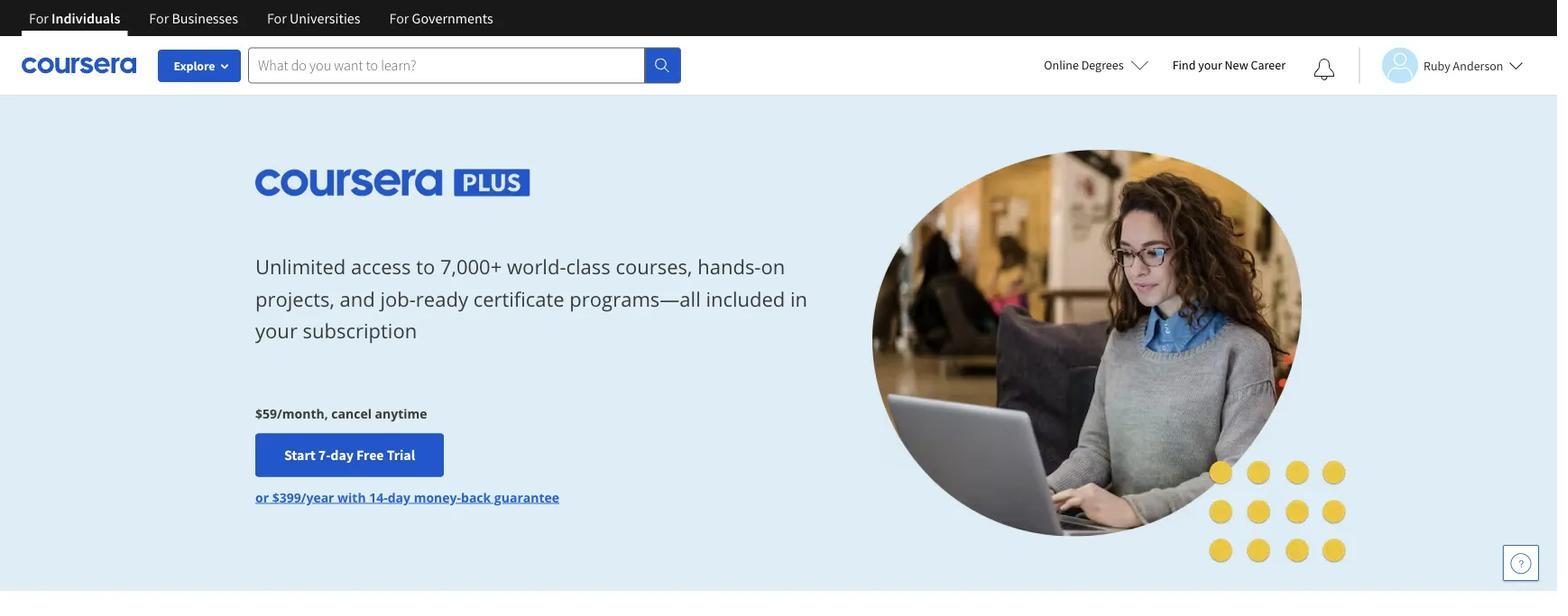 Task type: describe. For each thing, give the bounding box(es) containing it.
on
[[761, 253, 785, 280]]

access
[[351, 253, 411, 280]]

projects,
[[255, 285, 335, 312]]

show notifications image
[[1314, 59, 1336, 80]]

day inside button
[[331, 446, 354, 464]]

7,000+
[[440, 253, 502, 280]]

start 7-day free trial button
[[255, 433, 444, 477]]

back
[[461, 488, 491, 506]]

online degrees button
[[1030, 45, 1164, 85]]

coursera plus image
[[255, 169, 530, 196]]

unlimited
[[255, 253, 346, 280]]

coursera image
[[22, 51, 136, 80]]

class
[[566, 253, 611, 280]]

ruby anderson
[[1424, 57, 1504, 74]]

trial
[[387, 446, 415, 464]]

with
[[338, 488, 366, 506]]

programs—all
[[570, 285, 701, 312]]

and
[[340, 285, 375, 312]]

1 vertical spatial day
[[388, 488, 411, 506]]

start 7-day free trial
[[284, 446, 415, 464]]

ready
[[416, 285, 468, 312]]

banner navigation
[[14, 0, 508, 36]]

start
[[284, 446, 316, 464]]

explore button
[[158, 50, 241, 82]]

anderson
[[1453, 57, 1504, 74]]

/month,
[[277, 404, 328, 422]]

for governments
[[389, 9, 493, 27]]

guarantee
[[494, 488, 560, 506]]

subscription
[[303, 317, 417, 344]]

for universities
[[267, 9, 360, 27]]

new
[[1225, 57, 1249, 73]]

anytime
[[375, 404, 427, 422]]

help center image
[[1511, 552, 1532, 574]]

ruby
[[1424, 57, 1451, 74]]

$59 /month, cancel anytime
[[255, 404, 427, 422]]

$59
[[255, 404, 277, 422]]

ruby anderson button
[[1359, 47, 1524, 83]]

find your new career link
[[1164, 54, 1295, 77]]



Task type: vqa. For each thing, say whether or not it's contained in the screenshot.
Recommended Experience
no



Task type: locate. For each thing, give the bounding box(es) containing it.
0 horizontal spatial day
[[331, 446, 354, 464]]

cancel
[[331, 404, 372, 422]]

0 horizontal spatial your
[[255, 317, 298, 344]]

career
[[1251, 57, 1286, 73]]

world-
[[507, 253, 566, 280]]

explore
[[174, 58, 215, 74]]

day left money-
[[388, 488, 411, 506]]

1 horizontal spatial day
[[388, 488, 411, 506]]

for left the governments
[[389, 9, 409, 27]]

0 vertical spatial your
[[1199, 57, 1223, 73]]

in
[[791, 285, 808, 312]]

4 for from the left
[[389, 9, 409, 27]]

hands-
[[698, 253, 761, 280]]

for individuals
[[29, 9, 120, 27]]

14-
[[369, 488, 388, 506]]

7-
[[318, 446, 331, 464]]

$399
[[272, 488, 301, 506]]

for left "universities" in the top of the page
[[267, 9, 287, 27]]

unlimited access to 7,000+ world-class courses, hands-on projects, and job-ready certificate programs—all included in your subscription
[[255, 253, 808, 344]]

courses,
[[616, 253, 693, 280]]

for for businesses
[[149, 9, 169, 27]]

included
[[706, 285, 785, 312]]

job-
[[380, 285, 416, 312]]

your right the 'find' in the top of the page
[[1199, 57, 1223, 73]]

or $399 /year with 14-day money-back guarantee
[[255, 488, 560, 506]]

money-
[[414, 488, 461, 506]]

individuals
[[52, 9, 120, 27]]

find your new career
[[1173, 57, 1286, 73]]

for for governments
[[389, 9, 409, 27]]

None search field
[[248, 47, 681, 83]]

your inside "unlimited access to 7,000+ world-class courses, hands-on projects, and job-ready certificate programs—all included in your subscription"
[[255, 317, 298, 344]]

for left 'individuals'
[[29, 9, 49, 27]]

2 for from the left
[[149, 9, 169, 27]]

online degrees
[[1044, 57, 1124, 73]]

day left free on the bottom of page
[[331, 446, 354, 464]]

universities
[[290, 9, 360, 27]]

your
[[1199, 57, 1223, 73], [255, 317, 298, 344]]

to
[[416, 253, 435, 280]]

day
[[331, 446, 354, 464], [388, 488, 411, 506]]

0 vertical spatial day
[[331, 446, 354, 464]]

1 vertical spatial your
[[255, 317, 298, 344]]

degrees
[[1082, 57, 1124, 73]]

for businesses
[[149, 9, 238, 27]]

governments
[[412, 9, 493, 27]]

for for universities
[[267, 9, 287, 27]]

1 horizontal spatial your
[[1199, 57, 1223, 73]]

find
[[1173, 57, 1196, 73]]

What do you want to learn? text field
[[248, 47, 645, 83]]

for for individuals
[[29, 9, 49, 27]]

3 for from the left
[[267, 9, 287, 27]]

for left businesses
[[149, 9, 169, 27]]

your inside 'link'
[[1199, 57, 1223, 73]]

your down projects,
[[255, 317, 298, 344]]

online
[[1044, 57, 1079, 73]]

for
[[29, 9, 49, 27], [149, 9, 169, 27], [267, 9, 287, 27], [389, 9, 409, 27]]

/year
[[301, 488, 334, 506]]

businesses
[[172, 9, 238, 27]]

1 for from the left
[[29, 9, 49, 27]]

or
[[255, 488, 269, 506]]

certificate
[[473, 285, 565, 312]]

free
[[357, 446, 384, 464]]



